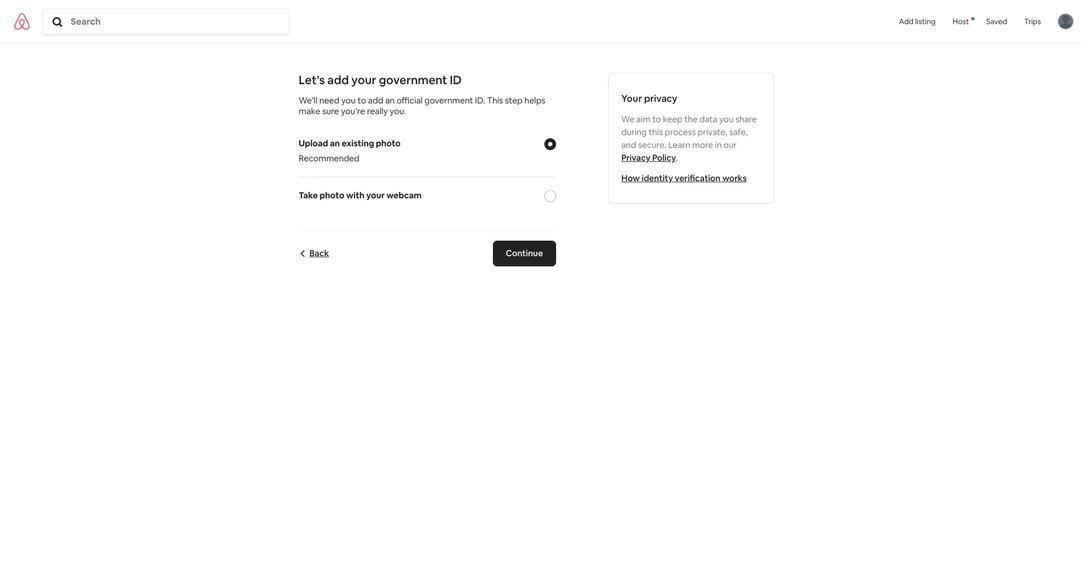 Task type: vqa. For each thing, say whether or not it's contained in the screenshot.
the leftmost is
no



Task type: describe. For each thing, give the bounding box(es) containing it.
.
[[676, 152, 678, 164]]

an inside 'we'll need you to add an official government id. this step helps make sure you're really you.'
[[385, 95, 395, 106]]

how
[[622, 173, 640, 184]]

our
[[724, 139, 737, 151]]

this
[[649, 127, 663, 138]]

we'll
[[299, 95, 318, 106]]

works
[[723, 173, 747, 184]]

data
[[700, 114, 718, 125]]

you're
[[341, 106, 365, 117]]

learn
[[669, 139, 691, 151]]

with
[[346, 190, 365, 201]]

host
[[953, 17, 970, 26]]

id.
[[475, 95, 486, 106]]

really
[[367, 106, 388, 117]]

privacy policy link
[[622, 152, 676, 164]]

identity
[[642, 173, 673, 184]]

add listing
[[900, 17, 936, 26]]

continue
[[506, 248, 543, 259]]

in
[[715, 139, 722, 151]]

Take photo with your webcam radio
[[544, 190, 556, 202]]

id
[[450, 72, 462, 87]]

we
[[622, 114, 635, 125]]

back
[[310, 248, 329, 259]]

add
[[900, 17, 914, 26]]

more
[[693, 139, 714, 151]]

add inside 'we'll need you to add an official government id. this step helps make sure you're really you.'
[[368, 95, 384, 106]]

your
[[622, 92, 642, 105]]

upload an existing photo recommended
[[299, 138, 401, 164]]

you inside 'we'll need you to add an official government id. this step helps make sure you're really you.'
[[342, 95, 356, 106]]

to inside 'we'll need you to add an official government id. this step helps make sure you're really you.'
[[358, 95, 366, 106]]

existing
[[342, 138, 374, 149]]

policy
[[653, 152, 676, 164]]

james's account image
[[1059, 14, 1074, 29]]

trips link
[[1016, 0, 1050, 43]]

how identity verification works
[[622, 173, 747, 184]]

listing
[[916, 17, 936, 26]]

webcam
[[387, 190, 422, 201]]

official
[[397, 95, 423, 106]]

Search text field
[[71, 16, 287, 27]]

helps
[[525, 95, 546, 106]]

0 vertical spatial government
[[379, 72, 448, 87]]

keep
[[663, 114, 683, 125]]

trips
[[1025, 17, 1042, 26]]

0 vertical spatial your
[[352, 72, 377, 87]]

1 vertical spatial photo
[[320, 190, 345, 201]]

this
[[487, 95, 503, 106]]



Task type: locate. For each thing, give the bounding box(es) containing it.
privacy
[[645, 92, 678, 105]]

take
[[299, 190, 318, 201]]

photo right the existing
[[376, 138, 401, 149]]

government down id
[[425, 95, 473, 106]]

continue button
[[493, 241, 556, 266]]

to left really
[[358, 95, 366, 106]]

need
[[320, 95, 340, 106]]

photo left with
[[320, 190, 345, 201]]

None radio
[[544, 138, 556, 150]]

, has notifications image
[[972, 17, 975, 20]]

you
[[342, 95, 356, 106], [720, 114, 734, 125]]

add
[[328, 72, 349, 87], [368, 95, 384, 106]]

we'll need you to add an official government id. this step helps make sure you're really you.
[[299, 95, 546, 117]]

let's add your government id
[[299, 72, 462, 87]]

your privacy
[[622, 92, 678, 105]]

an left official
[[385, 95, 395, 106]]

1 horizontal spatial add
[[368, 95, 384, 106]]

you right need in the top left of the page
[[342, 95, 356, 106]]

1 vertical spatial government
[[425, 95, 473, 106]]

1 vertical spatial an
[[330, 138, 340, 149]]

verification
[[675, 173, 721, 184]]

sure
[[322, 106, 339, 117]]

0 vertical spatial an
[[385, 95, 395, 106]]

an up recommended
[[330, 138, 340, 149]]

1 horizontal spatial an
[[385, 95, 395, 106]]

saved link
[[978, 0, 1016, 43]]

privacy
[[622, 152, 651, 164]]

safe,
[[730, 127, 748, 138]]

private,
[[698, 127, 728, 138]]

add down 'let's add your government id'
[[368, 95, 384, 106]]

0 horizontal spatial an
[[330, 138, 340, 149]]

back button
[[299, 248, 329, 259]]

1 horizontal spatial you
[[720, 114, 734, 125]]

photo inside "upload an existing photo recommended"
[[376, 138, 401, 149]]

1 vertical spatial to
[[653, 114, 661, 125]]

secure.
[[639, 139, 667, 151]]

recommended
[[299, 153, 360, 164]]

we aim to keep the data you share during this process private, safe, and secure. learn more in our privacy policy .
[[622, 114, 757, 164]]

1 horizontal spatial photo
[[376, 138, 401, 149]]

process
[[665, 127, 696, 138]]

let's
[[299, 72, 325, 87]]

host button
[[945, 0, 978, 43]]

upload
[[299, 138, 328, 149]]

0 horizontal spatial add
[[328, 72, 349, 87]]

your right with
[[366, 190, 385, 201]]

add up need in the top left of the page
[[328, 72, 349, 87]]

government
[[379, 72, 448, 87], [425, 95, 473, 106]]

0 horizontal spatial photo
[[320, 190, 345, 201]]

take photo with your webcam
[[299, 190, 422, 201]]

you inside the we aim to keep the data you share during this process private, safe, and secure. learn more in our privacy policy .
[[720, 114, 734, 125]]

0 horizontal spatial you
[[342, 95, 356, 106]]

saved
[[987, 17, 1008, 26]]

1 vertical spatial your
[[366, 190, 385, 201]]

during
[[622, 127, 647, 138]]

your up you're
[[352, 72, 377, 87]]

step
[[505, 95, 523, 106]]

0 vertical spatial to
[[358, 95, 366, 106]]

an inside "upload an existing photo recommended"
[[330, 138, 340, 149]]

1 horizontal spatial to
[[653, 114, 661, 125]]

you.
[[390, 106, 406, 117]]

aim
[[637, 114, 651, 125]]

government up official
[[379, 72, 448, 87]]

an
[[385, 95, 395, 106], [330, 138, 340, 149]]

your
[[352, 72, 377, 87], [366, 190, 385, 201]]

1 vertical spatial you
[[720, 114, 734, 125]]

None search field
[[43, 16, 289, 27]]

0 vertical spatial you
[[342, 95, 356, 106]]

photo
[[376, 138, 401, 149], [320, 190, 345, 201]]

to
[[358, 95, 366, 106], [653, 114, 661, 125]]

and
[[622, 139, 637, 151]]

add listing link
[[891, 0, 945, 43]]

how identity verification works button
[[622, 173, 747, 184]]

government inside 'we'll need you to add an official government id. this step helps make sure you're really you.'
[[425, 95, 473, 106]]

share
[[736, 114, 757, 125]]

the
[[685, 114, 698, 125]]

you up safe,
[[720, 114, 734, 125]]

0 vertical spatial photo
[[376, 138, 401, 149]]

1 vertical spatial add
[[368, 95, 384, 106]]

0 vertical spatial add
[[328, 72, 349, 87]]

0 horizontal spatial to
[[358, 95, 366, 106]]

to up this at the top of page
[[653, 114, 661, 125]]

make
[[299, 106, 321, 117]]

to inside the we aim to keep the data you share during this process private, safe, and secure. learn more in our privacy policy .
[[653, 114, 661, 125]]



